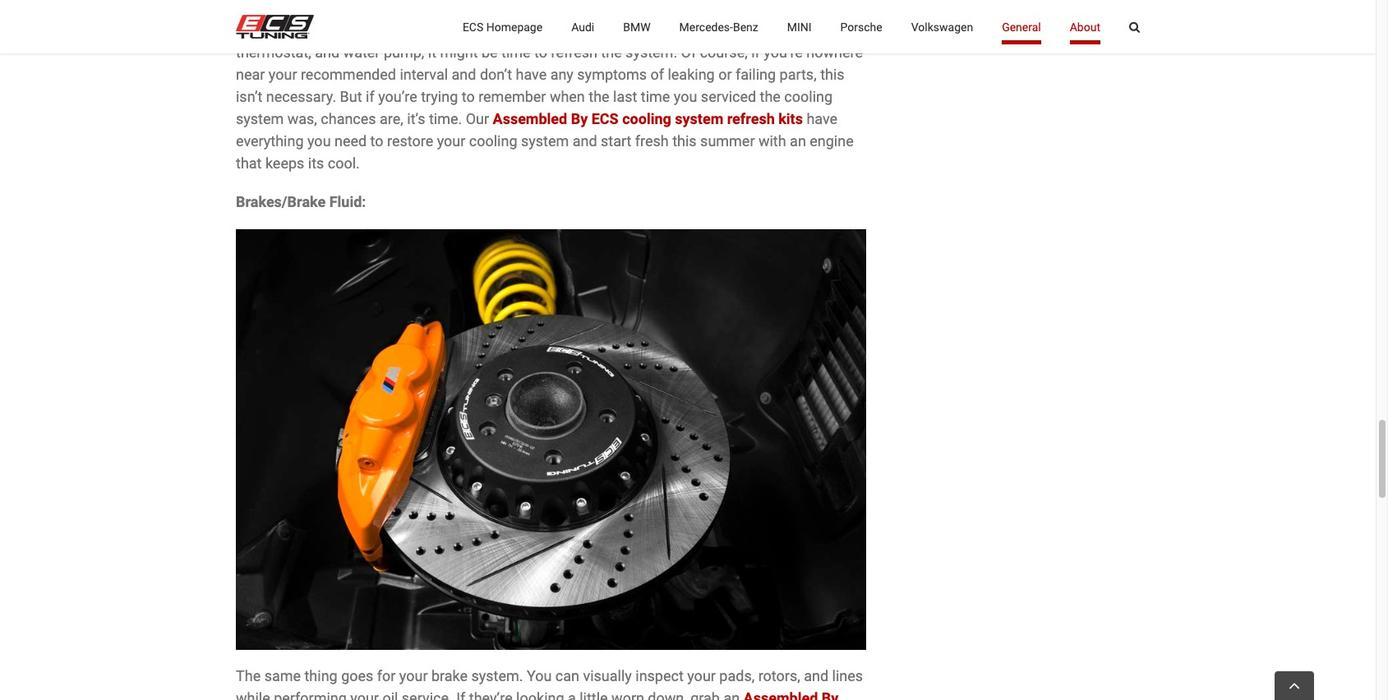 Task type: describe. For each thing, give the bounding box(es) containing it.
2 horizontal spatial time
[[641, 88, 670, 105]]

performing
[[274, 690, 347, 700]]

any
[[551, 66, 574, 83]]

it
[[428, 44, 437, 61]]

1 vertical spatial time
[[502, 44, 531, 61]]

checked
[[661, 22, 716, 39]]

of
[[651, 66, 664, 83]]

service.
[[402, 690, 453, 700]]

near
[[236, 66, 265, 83]]

down,
[[648, 690, 687, 700]]

volkswagen
[[912, 20, 974, 33]]

general link
[[1002, 0, 1041, 53]]

0 horizontal spatial if
[[366, 88, 375, 105]]

mini
[[787, 20, 812, 33]]

bmw
[[623, 20, 651, 33]]

0 horizontal spatial remember
[[312, 22, 379, 39]]

visually
[[583, 668, 632, 685]]

assembled by ecs cooling system refresh kits link
[[493, 110, 803, 128]]

interval
[[400, 66, 448, 83]]

the
[[236, 668, 261, 685]]

the down failing at the right top of page
[[760, 88, 781, 105]]

lines
[[832, 668, 863, 685]]

system inside if you don't remember the last time you flushed your coolant and checked your hoses, radiator, thermostat, and water pump, it might be time to refresh the system. of course, if you're nowhere near your recommended interval and don't have any symptoms of leaking or failing parts, this isn't necessary. but if you're trying to remember when the last time you serviced the cooling system was, chances are, it's time. our
[[236, 110, 284, 128]]

if you don't remember the last time you flushed your coolant and checked your hoses, radiator, thermostat, and water pump, it might be time to refresh the system. of course, if you're nowhere near your recommended interval and don't have any symptoms of leaking or failing parts, this isn't necessary. but if you're trying to remember when the last time you serviced the cooling system was, chances are, it's time. our
[[236, 22, 863, 128]]

mini link
[[787, 0, 812, 53]]

the same thing goes for your brake system. you can visually inspect your pads, rotors, and lines while performing your oil service. if they're looking a little worn down, grab an
[[236, 668, 863, 700]]

0 vertical spatial you're
[[764, 44, 803, 61]]

0 vertical spatial time
[[435, 22, 465, 39]]

1 horizontal spatial refresh
[[727, 110, 775, 128]]

1 horizontal spatial last
[[613, 88, 637, 105]]

your up course, at the right top of the page
[[720, 22, 748, 39]]

volkswagen link
[[912, 0, 974, 53]]

an inside have everything you need to restore your cooling system and start fresh this summer with an engine that keeps its cool.
[[790, 133, 806, 150]]

or
[[719, 66, 732, 83]]

if inside if you don't remember the last time you flushed your coolant and checked your hoses, radiator, thermostat, and water pump, it might be time to refresh the system. of course, if you're nowhere near your recommended interval and don't have any symptoms of leaking or failing parts, this isn't necessary. but if you're trying to remember when the last time you serviced the cooling system was, chances are, it's time. our
[[236, 22, 245, 39]]

the up pump,
[[383, 22, 404, 39]]

its
[[308, 155, 324, 172]]

benz
[[733, 20, 759, 33]]

and inside have everything you need to restore your cooling system and start fresh this summer with an engine that keeps its cool.
[[573, 133, 597, 150]]

of
[[681, 44, 697, 61]]

audi link
[[571, 0, 595, 53]]

it's
[[407, 110, 425, 128]]

about
[[1070, 20, 1101, 33]]

they're
[[469, 690, 513, 700]]

0 horizontal spatial don't
[[276, 22, 308, 39]]

brake
[[432, 668, 468, 685]]

by
[[571, 110, 588, 128]]

brakes/brake
[[236, 193, 326, 211]]

for
[[377, 668, 396, 685]]

looking
[[516, 690, 564, 700]]

necessary.
[[266, 88, 336, 105]]

and right coolant
[[633, 22, 657, 39]]

thing
[[305, 668, 338, 685]]

can
[[556, 668, 580, 685]]

nowhere
[[807, 44, 863, 61]]

your up the grab
[[687, 668, 716, 685]]

symptoms
[[577, 66, 647, 83]]

start
[[601, 133, 632, 150]]

and up recommended
[[315, 44, 340, 61]]

hoses,
[[752, 22, 794, 39]]

porsche link
[[841, 0, 883, 53]]

keeps
[[265, 155, 304, 172]]

that
[[236, 155, 262, 172]]

1 horizontal spatial remember
[[479, 88, 546, 105]]

need
[[335, 133, 367, 150]]

rotors,
[[759, 668, 801, 685]]

engine
[[810, 133, 854, 150]]

about link
[[1070, 0, 1101, 53]]

restore
[[387, 133, 433, 150]]

ecs homepage link
[[463, 0, 543, 53]]

have inside have everything you need to restore your cooling system and start fresh this summer with an engine that keeps its cool.
[[807, 110, 838, 128]]

homepage
[[486, 20, 543, 33]]

mercedes-
[[680, 20, 733, 33]]

summer
[[701, 133, 755, 150]]

you down leaking
[[674, 88, 698, 105]]

isn't
[[236, 88, 263, 105]]

1 vertical spatial cooling
[[622, 110, 672, 128]]

inspect
[[636, 668, 684, 685]]

might
[[440, 44, 478, 61]]

failing
[[736, 66, 776, 83]]

this inside have everything you need to restore your cooling system and start fresh this summer with an engine that keeps its cool.
[[673, 133, 697, 150]]

water
[[343, 44, 380, 61]]

system. inside the same thing goes for your brake system. you can visually inspect your pads, rotors, and lines while performing your oil service. if they're looking a little worn down, grab an
[[472, 668, 523, 685]]

your right the flushed
[[548, 22, 576, 39]]

coolant
[[580, 22, 629, 39]]

audi
[[571, 20, 595, 33]]

refresh inside if you don't remember the last time you flushed your coolant and checked your hoses, radiator, thermostat, and water pump, it might be time to refresh the system. of course, if you're nowhere near your recommended interval and don't have any symptoms of leaking or failing parts, this isn't necessary. but if you're trying to remember when the last time you serviced the cooling system was, chances are, it's time. our
[[551, 44, 598, 61]]



Task type: vqa. For each thing, say whether or not it's contained in the screenshot.
becoming
no



Task type: locate. For each thing, give the bounding box(es) containing it.
your down goes at the bottom left of page
[[350, 690, 379, 700]]

little
[[580, 690, 608, 700]]

our
[[466, 110, 489, 128]]

system. inside if you don't remember the last time you flushed your coolant and checked your hoses, radiator, thermostat, and water pump, it might be time to refresh the system. of course, if you're nowhere near your recommended interval and don't have any symptoms of leaking or failing parts, this isn't necessary. but if you're trying to remember when the last time you serviced the cooling system was, chances are, it's time. our
[[626, 44, 678, 61]]

fluid:
[[329, 193, 366, 211]]

with
[[759, 133, 786, 150]]

0 horizontal spatial time
[[435, 22, 465, 39]]

1 horizontal spatial time
[[502, 44, 531, 61]]

you up thermostat, at left
[[249, 22, 272, 39]]

are,
[[380, 110, 404, 128]]

porsche
[[841, 20, 883, 33]]

trying
[[421, 88, 458, 105]]

goes
[[341, 668, 374, 685]]

everything
[[236, 133, 304, 150]]

radiator,
[[798, 22, 851, 39]]

0 vertical spatial remember
[[312, 22, 379, 39]]

thermostat,
[[236, 44, 311, 61]]

2 vertical spatial to
[[370, 133, 384, 150]]

assembled by ecs cooling system refresh kits
[[493, 110, 803, 128]]

mercedes-benz link
[[680, 0, 759, 53]]

course,
[[700, 44, 748, 61]]

if up failing at the right top of page
[[752, 44, 760, 61]]

the down 'symptoms'
[[589, 88, 610, 105]]

2 horizontal spatial cooling
[[785, 88, 833, 105]]

when
[[550, 88, 585, 105]]

fresh
[[635, 133, 669, 150]]

0 vertical spatial cooling
[[785, 88, 833, 105]]

if right but
[[366, 88, 375, 105]]

your inside have everything you need to restore your cooling system and start fresh this summer with an engine that keeps its cool.
[[437, 133, 466, 150]]

but
[[340, 88, 362, 105]]

if inside the same thing goes for your brake system. you can visually inspect your pads, rotors, and lines while performing your oil service. if they're looking a little worn down, grab an
[[456, 690, 466, 700]]

same
[[264, 668, 301, 685]]

1 vertical spatial ecs
[[592, 110, 619, 128]]

1 horizontal spatial if
[[456, 690, 466, 700]]

1 horizontal spatial to
[[462, 88, 475, 105]]

ecs homepage
[[463, 20, 543, 33]]

general
[[1002, 20, 1041, 33]]

cooling down the our
[[469, 133, 518, 150]]

you
[[249, 22, 272, 39], [468, 22, 492, 39], [674, 88, 698, 105], [307, 133, 331, 150]]

system up summer
[[675, 110, 724, 128]]

have everything you need to restore your cooling system and start fresh this summer with an engine that keeps its cool.
[[236, 110, 854, 172]]

worn
[[612, 690, 644, 700]]

0 horizontal spatial to
[[370, 133, 384, 150]]

0 vertical spatial to
[[534, 44, 548, 61]]

you inside have everything you need to restore your cooling system and start fresh this summer with an engine that keeps its cool.
[[307, 133, 331, 150]]

chances
[[321, 110, 376, 128]]

1 horizontal spatial if
[[752, 44, 760, 61]]

a
[[568, 690, 576, 700]]

system.
[[626, 44, 678, 61], [472, 668, 523, 685]]

if down brake
[[456, 690, 466, 700]]

remember
[[312, 22, 379, 39], [479, 88, 546, 105]]

ecs tuning logo image
[[236, 15, 314, 39]]

you up its
[[307, 133, 331, 150]]

an inside the same thing goes for your brake system. you can visually inspect your pads, rotors, and lines while performing your oil service. if they're looking a little worn down, grab an
[[724, 690, 740, 700]]

pump,
[[384, 44, 424, 61]]

grab
[[691, 690, 720, 700]]

1 horizontal spatial you're
[[764, 44, 803, 61]]

leaking
[[668, 66, 715, 83]]

have
[[516, 66, 547, 83], [807, 110, 838, 128]]

recommended
[[301, 66, 396, 83]]

mercedes-benz
[[680, 20, 759, 33]]

1 vertical spatial you're
[[378, 88, 417, 105]]

0 horizontal spatial an
[[724, 690, 740, 700]]

1 horizontal spatial don't
[[480, 66, 512, 83]]

don't down the be
[[480, 66, 512, 83]]

oil
[[383, 690, 398, 700]]

1 vertical spatial this
[[673, 133, 697, 150]]

0 horizontal spatial have
[[516, 66, 547, 83]]

flushed
[[495, 22, 544, 39]]

last up it
[[408, 22, 432, 39]]

an down pads,
[[724, 690, 740, 700]]

1 horizontal spatial system.
[[626, 44, 678, 61]]

1 horizontal spatial cooling
[[622, 110, 672, 128]]

time up "might"
[[435, 22, 465, 39]]

ecs up start on the top left
[[592, 110, 619, 128]]

if
[[752, 44, 760, 61], [366, 88, 375, 105]]

if up thermostat, at left
[[236, 22, 245, 39]]

cooling
[[785, 88, 833, 105], [622, 110, 672, 128], [469, 133, 518, 150]]

don't up thermostat, at left
[[276, 22, 308, 39]]

1 vertical spatial refresh
[[727, 110, 775, 128]]

0 vertical spatial an
[[790, 133, 806, 150]]

system. up of
[[626, 44, 678, 61]]

kits
[[779, 110, 803, 128]]

have inside if you don't remember the last time you flushed your coolant and checked your hoses, radiator, thermostat, and water pump, it might be time to refresh the system. of course, if you're nowhere near your recommended interval and don't have any symptoms of leaking or failing parts, this isn't necessary. but if you're trying to remember when the last time you serviced the cooling system was, chances are, it's time. our
[[516, 66, 547, 83]]

refresh up any
[[551, 44, 598, 61]]

1 horizontal spatial have
[[807, 110, 838, 128]]

remember up assembled
[[479, 88, 546, 105]]

the
[[383, 22, 404, 39], [601, 44, 622, 61], [589, 88, 610, 105], [760, 88, 781, 105]]

system
[[236, 110, 284, 128], [675, 110, 724, 128], [521, 133, 569, 150]]

1 horizontal spatial ecs
[[592, 110, 619, 128]]

was,
[[288, 110, 317, 128]]

to
[[534, 44, 548, 61], [462, 88, 475, 105], [370, 133, 384, 150]]

your down thermostat, at left
[[269, 66, 297, 83]]

0 vertical spatial refresh
[[551, 44, 598, 61]]

0 horizontal spatial system.
[[472, 668, 523, 685]]

this
[[821, 66, 845, 83], [673, 133, 697, 150]]

0 horizontal spatial last
[[408, 22, 432, 39]]

0 horizontal spatial ecs
[[463, 20, 484, 33]]

time down of
[[641, 88, 670, 105]]

system. up they're
[[472, 668, 523, 685]]

last
[[408, 22, 432, 39], [613, 88, 637, 105]]

0 horizontal spatial if
[[236, 22, 245, 39]]

1 vertical spatial remember
[[479, 88, 546, 105]]

0 vertical spatial have
[[516, 66, 547, 83]]

this inside if you don't remember the last time you flushed your coolant and checked your hoses, radiator, thermostat, and water pump, it might be time to refresh the system. of course, if you're nowhere near your recommended interval and don't have any symptoms of leaking or failing parts, this isn't necessary. but if you're trying to remember when the last time you serviced the cooling system was, chances are, it's time. our
[[821, 66, 845, 83]]

and
[[633, 22, 657, 39], [315, 44, 340, 61], [452, 66, 476, 83], [573, 133, 597, 150], [804, 668, 829, 685]]

1 vertical spatial an
[[724, 690, 740, 700]]

0 vertical spatial ecs
[[463, 20, 484, 33]]

1 vertical spatial if
[[366, 88, 375, 105]]

0 vertical spatial if
[[752, 44, 760, 61]]

and down "might"
[[452, 66, 476, 83]]

0 vertical spatial last
[[408, 22, 432, 39]]

time down the flushed
[[502, 44, 531, 61]]

cooling inside have everything you need to restore your cooling system and start fresh this summer with an engine that keeps its cool.
[[469, 133, 518, 150]]

you're
[[764, 44, 803, 61], [378, 88, 417, 105]]

this right fresh
[[673, 133, 697, 150]]

the up 'symptoms'
[[601, 44, 622, 61]]

0 horizontal spatial this
[[673, 133, 697, 150]]

have left any
[[516, 66, 547, 83]]

1 vertical spatial don't
[[480, 66, 512, 83]]

you
[[527, 668, 552, 685]]

to down the flushed
[[534, 44, 548, 61]]

0 horizontal spatial system
[[236, 110, 284, 128]]

while
[[236, 690, 270, 700]]

you're up are,
[[378, 88, 417, 105]]

an down the kits
[[790, 133, 806, 150]]

0 vertical spatial system.
[[626, 44, 678, 61]]

be
[[482, 44, 498, 61]]

serviced
[[701, 88, 756, 105]]

0 horizontal spatial refresh
[[551, 44, 598, 61]]

your down time.
[[437, 133, 466, 150]]

brakes/brake fluid:
[[236, 193, 366, 211]]

system inside have everything you need to restore your cooling system and start fresh this summer with an engine that keeps its cool.
[[521, 133, 569, 150]]

have up engine
[[807, 110, 838, 128]]

an
[[790, 133, 806, 150], [724, 690, 740, 700]]

system up the everything
[[236, 110, 284, 128]]

parts,
[[780, 66, 817, 83]]

to right the need
[[370, 133, 384, 150]]

cooling up fresh
[[622, 110, 672, 128]]

and down the by in the left of the page
[[573, 133, 597, 150]]

and inside the same thing goes for your brake system. you can visually inspect your pads, rotors, and lines while performing your oil service. if they're looking a little worn down, grab an
[[804, 668, 829, 685]]

your
[[548, 22, 576, 39], [720, 22, 748, 39], [269, 66, 297, 83], [437, 133, 466, 150], [399, 668, 428, 685], [687, 668, 716, 685], [350, 690, 379, 700]]

1 horizontal spatial system
[[521, 133, 569, 150]]

1 vertical spatial to
[[462, 88, 475, 105]]

assembled
[[493, 110, 567, 128]]

1 horizontal spatial an
[[790, 133, 806, 150]]

remember up water
[[312, 22, 379, 39]]

and left the lines
[[804, 668, 829, 685]]

refresh
[[551, 44, 598, 61], [727, 110, 775, 128]]

to up the our
[[462, 88, 475, 105]]

last down 'symptoms'
[[613, 88, 637, 105]]

0 vertical spatial don't
[[276, 22, 308, 39]]

you're down hoses,
[[764, 44, 803, 61]]

your up service.
[[399, 668, 428, 685]]

2 vertical spatial cooling
[[469, 133, 518, 150]]

ecs up "might"
[[463, 20, 484, 33]]

1 vertical spatial last
[[613, 88, 637, 105]]

0 horizontal spatial cooling
[[469, 133, 518, 150]]

1 horizontal spatial this
[[821, 66, 845, 83]]

2 horizontal spatial to
[[534, 44, 548, 61]]

this down nowhere
[[821, 66, 845, 83]]

you up the be
[[468, 22, 492, 39]]

0 vertical spatial this
[[821, 66, 845, 83]]

time
[[435, 22, 465, 39], [502, 44, 531, 61], [641, 88, 670, 105]]

system down assembled
[[521, 133, 569, 150]]

0 vertical spatial if
[[236, 22, 245, 39]]

cooling down parts,
[[785, 88, 833, 105]]

cooling inside if you don't remember the last time you flushed your coolant and checked your hoses, radiator, thermostat, and water pump, it might be time to refresh the system. of course, if you're nowhere near your recommended interval and don't have any symptoms of leaking or failing parts, this isn't necessary. but if you're trying to remember when the last time you serviced the cooling system was, chances are, it's time. our
[[785, 88, 833, 105]]

to inside have everything you need to restore your cooling system and start fresh this summer with an engine that keeps its cool.
[[370, 133, 384, 150]]

if
[[236, 22, 245, 39], [456, 690, 466, 700]]

bmw link
[[623, 0, 651, 53]]

1 vertical spatial system.
[[472, 668, 523, 685]]

pads,
[[720, 668, 755, 685]]

2 horizontal spatial system
[[675, 110, 724, 128]]

0 horizontal spatial you're
[[378, 88, 417, 105]]

2 vertical spatial time
[[641, 88, 670, 105]]

1 vertical spatial if
[[456, 690, 466, 700]]

don't
[[276, 22, 308, 39], [480, 66, 512, 83]]

1 vertical spatial have
[[807, 110, 838, 128]]

refresh up with
[[727, 110, 775, 128]]

cool.
[[328, 155, 360, 172]]



